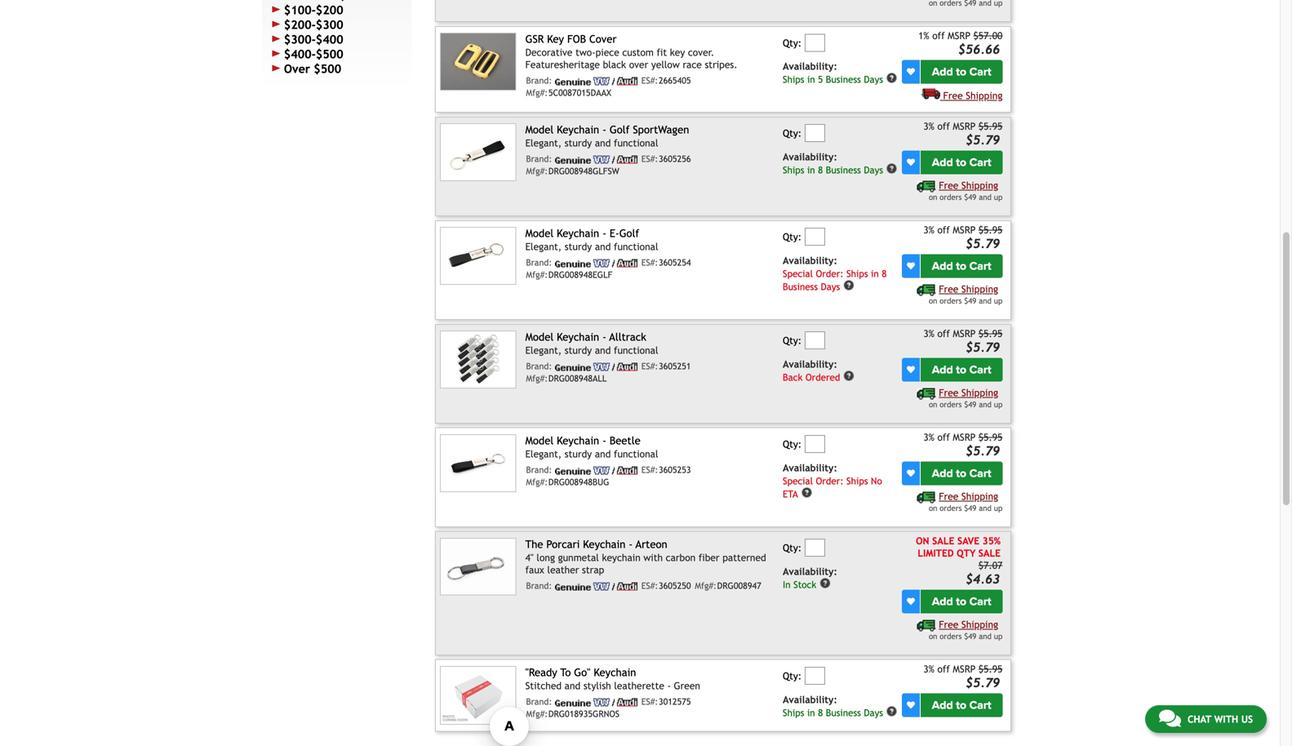 Task type: vqa. For each thing, say whether or not it's contained in the screenshot.
first starting from the top of the page
no



Task type: locate. For each thing, give the bounding box(es) containing it.
add to wish list image right 'no' at bottom
[[907, 469, 915, 478]]

brand: up the drg008948all
[[526, 361, 552, 371]]

chat with us
[[1188, 713, 1253, 725]]

leather
[[547, 564, 579, 575]]

qty:
[[783, 37, 802, 48], [783, 128, 802, 139], [783, 231, 802, 243], [783, 335, 802, 346], [783, 438, 802, 450], [783, 542, 802, 554], [783, 670, 802, 682]]

4 sturdy from the top
[[565, 448, 592, 459]]

35%
[[983, 535, 1001, 546]]

3%
[[924, 120, 935, 132], [924, 224, 935, 236], [924, 328, 935, 339], [924, 431, 935, 443], [924, 663, 935, 675]]

None text field
[[805, 124, 825, 142], [805, 228, 825, 246], [805, 332, 825, 350], [805, 435, 825, 453], [805, 124, 825, 142], [805, 228, 825, 246], [805, 332, 825, 350], [805, 435, 825, 453]]

functional inside model keychain - e-golf elegant, sturdy and functional
[[614, 241, 658, 252]]

in
[[807, 74, 815, 85], [807, 165, 815, 176], [871, 268, 879, 279], [807, 707, 815, 718]]

brand: for the porcari keychain - arteon
[[526, 581, 552, 591]]

free shipping on orders $49 and up for the porcari keychain - arteon
[[929, 619, 1003, 641]]

model keychain - golf sportwagen link
[[525, 123, 689, 136]]

0 vertical spatial question sign image
[[886, 72, 898, 84]]

special
[[783, 268, 813, 279], [783, 476, 813, 487]]

brand: down featuresheritage at the top left of page
[[526, 76, 552, 86]]

- for golf
[[603, 123, 606, 136]]

chat
[[1188, 713, 1211, 725]]

add to cart button for "ready to go" keychain
[[921, 693, 1003, 717]]

es#: for keychain
[[641, 697, 658, 707]]

keychain left e-
[[557, 227, 599, 240]]

brand: up "drg008948eglf"
[[526, 257, 552, 268]]

e-
[[610, 227, 619, 240]]

the porcari keychain - arteon link
[[525, 538, 667, 551]]

free shipping image for model keychain - e-golf
[[917, 284, 936, 296]]

free shipping image for $56.66
[[922, 88, 940, 99]]

4 functional from the top
[[614, 448, 658, 459]]

1 vertical spatial question sign image
[[843, 370, 855, 382]]

1 model from the top
[[525, 123, 554, 136]]

2 3% from the top
[[924, 224, 935, 236]]

model inside model keychain - e-golf elegant, sturdy and functional
[[525, 227, 554, 240]]

6 es#: from the top
[[641, 581, 658, 591]]

free shipping on orders $49 and up
[[929, 180, 1003, 202], [929, 283, 1003, 305], [929, 387, 1003, 409], [929, 491, 1003, 513], [929, 619, 1003, 641]]

up for the porcari keychain - arteon
[[994, 632, 1003, 641]]

chat with us link
[[1145, 705, 1267, 733]]

special inside availability: special order: ships no eta
[[783, 476, 813, 487]]

add for model keychain - golf sportwagen
[[932, 156, 953, 170]]

2 genuine volkswagen audi - corporate logo image from the top
[[555, 155, 637, 164]]

on for model keychain - golf sportwagen
[[929, 193, 937, 202]]

genuine volkswagen audi - corporate logo image up "drg008948eglf"
[[555, 259, 637, 267]]

order:
[[816, 268, 844, 279], [816, 476, 844, 487]]

1 add to cart from the top
[[932, 65, 991, 79]]

availability: ships in 5 business days
[[783, 61, 883, 85]]

5
[[818, 74, 823, 85]]

add for model keychain - e-golf
[[932, 259, 953, 273]]

"ready to go" keychain link
[[525, 666, 636, 679]]

genuine volkswagen audi - corporate logo image up 5c0087015daax
[[555, 77, 637, 85]]

$400-
[[284, 47, 316, 61]]

es#3605250 - drg008947 - the porcari keychain - arteon - 4" long gunmetal keychain with carbon fiber patterned faux leather strap - genuine volkswagen audi - volkswagen image
[[440, 538, 516, 596]]

5 add to cart button from the top
[[921, 462, 1003, 485]]

sturdy up the drg008948glfsw
[[565, 137, 592, 148]]

-
[[603, 123, 606, 136], [603, 227, 606, 240], [603, 331, 606, 343], [603, 434, 606, 447], [629, 538, 633, 551], [667, 680, 671, 691]]

free shipping on orders $49 and up for model keychain - golf sportwagen
[[929, 180, 1003, 202]]

qty: for model keychain - beetle
[[783, 438, 802, 450]]

mfg#: inside the es#: 3012575 mfg#: drg018935grnos
[[526, 709, 548, 719]]

days for gsr key fob cover
[[864, 74, 883, 85]]

sturdy down model keychain - e-golf link
[[565, 241, 592, 252]]

mfg#: left drg008948bug
[[526, 477, 548, 487]]

elegant, inside model keychain - beetle elegant, sturdy and functional
[[525, 448, 562, 459]]

functional inside model keychain - alltrack elegant, sturdy and functional
[[614, 344, 658, 356]]

msrp for model keychain - e-golf
[[953, 224, 976, 236]]

3 free shipping image from the top
[[917, 492, 936, 503]]

7 availability: from the top
[[783, 694, 837, 705]]

model inside model keychain - beetle elegant, sturdy and functional
[[525, 434, 554, 447]]

5 add to wish list image from the top
[[907, 701, 915, 709]]

3 $5.79 from the top
[[966, 340, 1000, 355]]

1 order: from the top
[[816, 268, 844, 279]]

es#: left 3605254
[[641, 257, 658, 268]]

4 $5.95 from the top
[[979, 431, 1003, 443]]

2 $5.79 from the top
[[966, 236, 1000, 251]]

2 add to wish list image from the top
[[907, 469, 915, 478]]

2 model from the top
[[525, 227, 554, 240]]

sportwagen
[[633, 123, 689, 136]]

4 on from the top
[[929, 504, 937, 513]]

genuine volkswagen audi - corporate logo image up drg008948bug
[[555, 466, 637, 475]]

3 functional from the top
[[614, 344, 658, 356]]

add for model keychain - alltrack
[[932, 363, 953, 377]]

sturdy inside model keychain - e-golf elegant, sturdy and functional
[[565, 241, 592, 252]]

$400-$500 link
[[269, 47, 405, 61]]

1 on from the top
[[929, 193, 937, 202]]

functional inside model keychain - beetle elegant, sturdy and functional
[[614, 448, 658, 459]]

availability: ships in 8 business days for "ready to go" keychain
[[783, 694, 883, 718]]

special for model keychain - e-golf
[[783, 268, 813, 279]]

es#: for e-
[[641, 257, 658, 268]]

mfg#: left the drg008948all
[[526, 373, 548, 384]]

mfg#: inside es#: 3605251 mfg#: drg008948all
[[526, 373, 548, 384]]

msrp for model keychain - golf sportwagen
[[953, 120, 976, 132]]

gsr
[[525, 33, 544, 45]]

sturdy down model keychain - alltrack link in the top of the page
[[565, 344, 592, 356]]

es#3605251 - drg008948all - model keychain - alltrack  - elegant, sturdy and functional - genuine volkswagen audi - audi volkswagen image
[[440, 331, 516, 388]]

7 brand: from the top
[[526, 697, 552, 707]]

availability: for the porcari keychain - arteon
[[783, 566, 837, 577]]

ships
[[783, 74, 804, 85], [783, 165, 804, 176], [847, 268, 868, 279], [847, 476, 868, 487], [783, 707, 804, 718]]

2 free shipping on orders $49 and up from the top
[[929, 283, 1003, 305]]

ships inside availability: ships in 5 business days
[[783, 74, 804, 85]]

$5.95 for model keychain - beetle
[[979, 431, 1003, 443]]

question sign image for model keychain - beetle
[[801, 487, 812, 498]]

2 functional from the top
[[614, 241, 658, 252]]

3 es#: from the top
[[641, 257, 658, 268]]

days inside availability: special order: ships in 8 business days
[[821, 281, 840, 292]]

3 brand: from the top
[[526, 257, 552, 268]]

off for gsr key fob cover
[[932, 30, 945, 41]]

qty: for "ready to go" keychain
[[783, 670, 802, 682]]

$7.07
[[979, 560, 1003, 571]]

stock
[[793, 579, 816, 590]]

0 horizontal spatial question sign image
[[843, 370, 855, 382]]

5 orders from the top
[[940, 632, 962, 641]]

3 add from the top
[[932, 259, 953, 273]]

3605251
[[659, 361, 691, 371]]

6 to from the top
[[956, 595, 967, 609]]

days for "ready to go" keychain
[[864, 707, 883, 718]]

2 add to cart button from the top
[[921, 151, 1003, 174]]

6 availability: from the top
[[783, 566, 837, 577]]

add
[[932, 65, 953, 79], [932, 156, 953, 170], [932, 259, 953, 273], [932, 363, 953, 377], [932, 467, 953, 480], [932, 595, 953, 609], [932, 698, 953, 712]]

msrp inside 1% off msrp $57.00 $56.66
[[948, 30, 971, 41]]

$49 for model keychain - alltrack
[[964, 400, 977, 409]]

1 orders from the top
[[940, 193, 962, 202]]

$4.63
[[966, 572, 1000, 586]]

add to wish list image
[[907, 68, 915, 76], [907, 158, 915, 167], [907, 366, 915, 374], [907, 598, 915, 606], [907, 701, 915, 709]]

4 qty: from the top
[[783, 335, 802, 346]]

6 add from the top
[[932, 595, 953, 609]]

model keychain - golf sportwagen elegant, sturdy and functional
[[525, 123, 689, 148]]

order: inside availability: special order: ships no eta
[[816, 476, 844, 487]]

2 vertical spatial free shipping image
[[917, 492, 936, 503]]

es#: inside es#: 3605253 mfg#: drg008948bug
[[641, 465, 658, 475]]

1 functional from the top
[[614, 137, 658, 148]]

3 cart from the top
[[969, 259, 991, 273]]

to
[[956, 65, 967, 79], [956, 156, 967, 170], [956, 259, 967, 273], [956, 363, 967, 377], [956, 467, 967, 480], [956, 595, 967, 609], [956, 698, 967, 712]]

1 vertical spatial order:
[[816, 476, 844, 487]]

1 vertical spatial free shipping image
[[917, 284, 936, 296]]

mfg#: for the porcari keychain - arteon
[[695, 581, 717, 591]]

2 availability: from the top
[[783, 151, 837, 163]]

$49 for model keychain - e-golf
[[964, 296, 977, 305]]

3 add to cart button from the top
[[921, 254, 1003, 278]]

1 sturdy from the top
[[565, 137, 592, 148]]

with
[[644, 552, 663, 563], [1214, 713, 1238, 725]]

mfg#: left the drg008948glfsw
[[526, 166, 548, 176]]

in for model keychain - golf sportwagen
[[807, 165, 815, 176]]

question sign image
[[886, 72, 898, 84], [843, 370, 855, 382]]

free shipping on orders $49 and up for model keychain - beetle
[[929, 491, 1003, 513]]

1 horizontal spatial with
[[1214, 713, 1238, 725]]

0 vertical spatial with
[[644, 552, 663, 563]]

5 free shipping on orders $49 and up from the top
[[929, 619, 1003, 641]]

5 qty: from the top
[[783, 438, 802, 450]]

6 cart from the top
[[969, 595, 991, 609]]

over
[[284, 62, 310, 75]]

add to wish list image for model keychain - alltrack
[[907, 366, 915, 374]]

genuine volkswagen audi - corporate logo image for beetle
[[555, 466, 637, 475]]

keychain up the keychain on the bottom left
[[583, 538, 626, 551]]

3% for model keychain - beetle
[[924, 431, 935, 443]]

es#: left 3605256
[[641, 154, 658, 164]]

mfg#: inside es#: 3605256 mfg#: drg008948glfsw
[[526, 166, 548, 176]]

0 horizontal spatial with
[[644, 552, 663, 563]]

None text field
[[805, 34, 825, 52], [805, 539, 825, 557], [805, 667, 825, 685], [805, 34, 825, 52], [805, 539, 825, 557], [805, 667, 825, 685]]

free shipping image
[[917, 181, 936, 192], [917, 284, 936, 296], [917, 492, 936, 503]]

drg008948glfsw
[[548, 166, 619, 176]]

functional down sportwagen
[[614, 137, 658, 148]]

mfg#: inside es#: 3605253 mfg#: drg008948bug
[[526, 477, 548, 487]]

6 qty: from the top
[[783, 542, 802, 554]]

- inside model keychain - beetle elegant, sturdy and functional
[[603, 434, 606, 447]]

elegant, down model keychain - e-golf link
[[525, 241, 562, 252]]

1 add to cart button from the top
[[921, 60, 1003, 84]]

keychain inside model keychain - alltrack elegant, sturdy and functional
[[557, 331, 599, 343]]

with left us
[[1214, 713, 1238, 725]]

business
[[826, 74, 861, 85], [826, 165, 861, 176], [783, 281, 818, 292], [826, 707, 861, 718]]

1 vertical spatial availability: ships in 8 business days
[[783, 694, 883, 718]]

$49
[[964, 193, 977, 202], [964, 296, 977, 305], [964, 400, 977, 409], [964, 504, 977, 513], [964, 632, 977, 641]]

2 add to cart from the top
[[932, 156, 991, 170]]

3 orders from the top
[[940, 400, 962, 409]]

2 on from the top
[[929, 296, 937, 305]]

$5.95 for model keychain - golf sportwagen
[[979, 120, 1003, 132]]

piece
[[596, 47, 619, 58]]

4 es#: from the top
[[641, 361, 658, 371]]

mfg#: inside es#: 3605254 mfg#: drg008948eglf
[[526, 270, 548, 280]]

golf up es#: 3605256 mfg#: drg008948glfsw
[[610, 123, 630, 136]]

golf
[[610, 123, 630, 136], [619, 227, 639, 240]]

4 add to cart from the top
[[932, 363, 991, 377]]

4 $5.79 from the top
[[966, 444, 1000, 458]]

model up "drg008948eglf"
[[525, 227, 554, 240]]

0 vertical spatial golf
[[610, 123, 630, 136]]

msrp
[[948, 30, 971, 41], [953, 120, 976, 132], [953, 224, 976, 236], [953, 328, 976, 339], [953, 431, 976, 443], [953, 663, 976, 675]]

mfg#: for "ready to go" keychain
[[526, 709, 548, 719]]

on for model keychain - beetle
[[929, 504, 937, 513]]

es#: left 3605250
[[641, 581, 658, 591]]

3% off msrp $5.95 $5.79
[[924, 120, 1003, 147], [924, 224, 1003, 251], [924, 328, 1003, 355], [924, 431, 1003, 458], [924, 663, 1003, 690]]

2 vertical spatial 8
[[818, 707, 823, 718]]

1 vertical spatial special
[[783, 476, 813, 487]]

1 $5.79 from the top
[[966, 133, 1000, 147]]

0 vertical spatial free shipping image
[[917, 181, 936, 192]]

5 es#: from the top
[[641, 465, 658, 475]]

- inside "ready to go" keychain stitched and stylish leatherette - green
[[667, 680, 671, 691]]

4 elegant, from the top
[[525, 448, 562, 459]]

and inside "ready to go" keychain stitched and stylish leatherette - green
[[565, 680, 581, 691]]

mfg#: down featuresheritage at the top left of page
[[526, 88, 548, 98]]

$49 for model keychain - golf sportwagen
[[964, 193, 977, 202]]

1 vertical spatial golf
[[619, 227, 639, 240]]

model for model keychain - golf sportwagen
[[525, 123, 554, 136]]

orders for model keychain - beetle
[[940, 504, 962, 513]]

genuine volkswagen audi - corporate logo image down 'stylish'
[[555, 698, 637, 706]]

$5.95
[[979, 120, 1003, 132], [979, 224, 1003, 236], [979, 328, 1003, 339], [979, 431, 1003, 443], [979, 663, 1003, 675]]

3 3% off msrp $5.95 $5.79 from the top
[[924, 328, 1003, 355]]

7 es#: from the top
[[641, 697, 658, 707]]

es#: inside the es#: 2665405 mfg#: 5c0087015daax
[[641, 76, 658, 86]]

- left beetle
[[603, 434, 606, 447]]

order: for model keychain - e-golf
[[816, 268, 844, 279]]

$200-
[[284, 18, 316, 31]]

shipping for the porcari keychain - arteon
[[962, 619, 998, 630]]

free shipping image for model keychain - beetle
[[917, 492, 936, 503]]

keychain inside model keychain - beetle elegant, sturdy and functional
[[557, 434, 599, 447]]

question sign image right ordered at the right of page
[[843, 370, 855, 382]]

free shipping on orders $49 and up for model keychain - e-golf
[[929, 283, 1003, 305]]

in inside availability: special order: ships in 8 business days
[[871, 268, 879, 279]]

es#3605253 - drg008948bug - model keychain - beetle - elegant, sturdy and functional - genuine volkswagen audi - volkswagen image
[[440, 434, 516, 492]]

add to wish list image right availability: special order: ships in 8 business days
[[907, 262, 915, 270]]

special inside availability: special order: ships in 8 business days
[[783, 268, 813, 279]]

strap
[[582, 564, 604, 575]]

0 vertical spatial free shipping image
[[922, 88, 940, 99]]

es#: down over
[[641, 76, 658, 86]]

comments image
[[1159, 709, 1181, 728]]

brand: up drg008948bug
[[526, 465, 552, 475]]

add to wish list image for model keychain - golf sportwagen
[[907, 158, 915, 167]]

1 to from the top
[[956, 65, 967, 79]]

brand: up the drg008948glfsw
[[526, 154, 552, 164]]

0 vertical spatial availability: ships in 8 business days
[[783, 151, 883, 176]]

elegant, down model keychain - alltrack link in the top of the page
[[525, 344, 562, 356]]

3 to from the top
[[956, 259, 967, 273]]

mfg#: inside the es#: 2665405 mfg#: 5c0087015daax
[[526, 88, 548, 98]]

on for model keychain - e-golf
[[929, 296, 937, 305]]

golf up es#: 3605254 mfg#: drg008948eglf
[[619, 227, 639, 240]]

model down 5c0087015daax
[[525, 123, 554, 136]]

add to cart for the porcari keychain - arteon
[[932, 595, 991, 609]]

question sign image right availability: ships in 5 business days
[[886, 72, 898, 84]]

5 $49 from the top
[[964, 632, 977, 641]]

sturdy inside model keychain - alltrack elegant, sturdy and functional
[[565, 344, 592, 356]]

3 add to cart from the top
[[932, 259, 991, 273]]

1 vertical spatial add to wish list image
[[907, 469, 915, 478]]

- up 3012575
[[667, 680, 671, 691]]

8 for model keychain - golf sportwagen
[[818, 165, 823, 176]]

genuine volkswagen audi - corporate logo image up the drg008948glfsw
[[555, 155, 637, 164]]

3605256
[[659, 154, 691, 164]]

2 up from the top
[[994, 296, 1003, 305]]

mfg#: down "stitched"
[[526, 709, 548, 719]]

2 availability: ships in 8 business days from the top
[[783, 694, 883, 718]]

1 up from the top
[[994, 193, 1003, 202]]

es#3605256 - drg008948glfsw - model keychain - golf sportwagen - elegant, sturdy and functional - genuine volkswagen audi - volkswagen image
[[440, 123, 516, 181]]

1 free shipping on orders $49 and up from the top
[[929, 180, 1003, 202]]

model keychain - alltrack link
[[525, 331, 646, 343]]

availability: for gsr key fob cover
[[783, 61, 837, 72]]

question sign image for the porcari keychain - arteon
[[819, 578, 831, 589]]

3 $5.95 from the top
[[979, 328, 1003, 339]]

free shipping image for $5.79
[[917, 388, 936, 400]]

2 add from the top
[[932, 156, 953, 170]]

3 availability: from the top
[[783, 255, 837, 266]]

keychain up the drg008948all
[[557, 331, 599, 343]]

4 add from the top
[[932, 363, 953, 377]]

1 vertical spatial 8
[[882, 268, 887, 279]]

3% off msrp $5.95 $5.79 for model keychain - golf sportwagen
[[924, 120, 1003, 147]]

order: for model keychain - beetle
[[816, 476, 844, 487]]

- left e-
[[603, 227, 606, 240]]

availability: inside availability: special order: ships in 8 business days
[[783, 255, 837, 266]]

4 availability: from the top
[[783, 358, 837, 370]]

keychain up 'stylish'
[[594, 666, 636, 679]]

genuine volkswagen audi - corporate logo image for golf
[[555, 155, 637, 164]]

es#: 3605254 mfg#: drg008948eglf
[[526, 257, 691, 280]]

availability: inside availability: special order: ships no eta
[[783, 462, 837, 473]]

- inside model keychain - e-golf elegant, sturdy and functional
[[603, 227, 606, 240]]

genuine volkswagen audi - corporate logo image down strap
[[555, 582, 637, 590]]

mfg#: down fiber
[[695, 581, 717, 591]]

availability: special order: ships no eta
[[783, 462, 882, 500]]

availability: for model keychain - golf sportwagen
[[783, 151, 837, 163]]

with inside the porcari keychain - arteon 4" long gunmetal keychain with carbon fiber patterned faux leather strap
[[644, 552, 663, 563]]

functional down e-
[[614, 241, 658, 252]]

es#3605254 - drg008948eglf - model keychain - e-golf - elegant, sturdy and functional - genuine volkswagen audi - volkswagen image
[[440, 227, 516, 285]]

off for model keychain - e-golf
[[937, 224, 950, 236]]

add to cart
[[932, 65, 991, 79], [932, 156, 991, 170], [932, 259, 991, 273], [932, 363, 991, 377], [932, 467, 991, 480], [932, 595, 991, 609], [932, 698, 991, 712]]

elegant, inside model keychain - golf sportwagen elegant, sturdy and functional
[[525, 137, 562, 148]]

business for model keychain - golf sportwagen
[[826, 165, 861, 176]]

$200-$300 link
[[269, 17, 405, 32]]

4 cart from the top
[[969, 363, 991, 377]]

brand: down faux
[[526, 581, 552, 591]]

gsr key fob cover link
[[525, 33, 617, 45]]

free
[[943, 90, 963, 101], [939, 180, 959, 191], [939, 283, 959, 295], [939, 387, 959, 398], [939, 491, 959, 502], [939, 619, 959, 630]]

1 special from the top
[[783, 268, 813, 279]]

elegant, down model keychain - beetle link at bottom
[[525, 448, 562, 459]]

2 free shipping image from the top
[[917, 284, 936, 296]]

genuine volkswagen audi - corporate logo image
[[555, 77, 637, 85], [555, 155, 637, 164], [555, 259, 637, 267], [555, 363, 637, 371], [555, 466, 637, 475], [555, 582, 637, 590], [555, 698, 637, 706]]

2 $5.95 from the top
[[979, 224, 1003, 236]]

functional down beetle
[[614, 448, 658, 459]]

mfg#: left "drg008948eglf"
[[526, 270, 548, 280]]

free shipping image
[[922, 88, 940, 99], [917, 388, 936, 400], [917, 620, 936, 631]]

1 add to wish list image from the top
[[907, 68, 915, 76]]

ships inside availability: special order: ships no eta
[[847, 476, 868, 487]]

sale
[[932, 535, 954, 546]]

es#: inside es#: 3605251 mfg#: drg008948all
[[641, 361, 658, 371]]

1 brand: from the top
[[526, 76, 552, 86]]

7 qty: from the top
[[783, 670, 802, 682]]

0 vertical spatial order:
[[816, 268, 844, 279]]

5 cart from the top
[[969, 467, 991, 480]]

availability: inside availability: back ordered
[[783, 358, 837, 370]]

$500 down $400-$500 link
[[314, 62, 341, 75]]

keychain inside model keychain - e-golf elegant, sturdy and functional
[[557, 227, 599, 240]]

business for "ready to go" keychain
[[826, 707, 861, 718]]

3 on from the top
[[929, 400, 937, 409]]

1 vertical spatial with
[[1214, 713, 1238, 725]]

days
[[864, 74, 883, 85], [864, 165, 883, 176], [821, 281, 840, 292], [864, 707, 883, 718]]

ships inside availability: special order: ships in 8 business days
[[847, 268, 868, 279]]

fiber
[[699, 552, 720, 563]]

0 vertical spatial 8
[[818, 165, 823, 176]]

$100-$200 link
[[269, 3, 405, 17]]

2 vertical spatial free shipping image
[[917, 620, 936, 631]]

sturdy down model keychain - beetle link at bottom
[[565, 448, 592, 459]]

days inside availability: ships in 5 business days
[[864, 74, 883, 85]]

cart for model keychain - alltrack
[[969, 363, 991, 377]]

es#: for beetle
[[641, 465, 658, 475]]

featuresheritage
[[525, 59, 600, 70]]

6 genuine volkswagen audi - corporate logo image from the top
[[555, 582, 637, 590]]

and inside model keychain - e-golf elegant, sturdy and functional
[[595, 241, 611, 252]]

- left alltrack
[[603, 331, 606, 343]]

add to cart button for model keychain - beetle
[[921, 462, 1003, 485]]

orders for model keychain - alltrack
[[940, 400, 962, 409]]

2 $49 from the top
[[964, 296, 977, 305]]

5 genuine volkswagen audi - corporate logo image from the top
[[555, 466, 637, 475]]

to for the porcari keychain - arteon
[[956, 595, 967, 609]]

es#: inside es#: 3605256 mfg#: drg008948glfsw
[[641, 154, 658, 164]]

model up drg008948bug
[[525, 434, 554, 447]]

model
[[525, 123, 554, 136], [525, 227, 554, 240], [525, 331, 554, 343], [525, 434, 554, 447]]

add for gsr key fob cover
[[932, 65, 953, 79]]

8
[[818, 165, 823, 176], [882, 268, 887, 279], [818, 707, 823, 718]]

1 add to wish list image from the top
[[907, 262, 915, 270]]

4 model from the top
[[525, 434, 554, 447]]

es#: left 3605253
[[641, 465, 658, 475]]

business inside availability: ships in 5 business days
[[826, 74, 861, 85]]

orders for model keychain - golf sportwagen
[[940, 193, 962, 202]]

- inside model keychain - alltrack elegant, sturdy and functional
[[603, 331, 606, 343]]

model for model keychain - alltrack
[[525, 331, 554, 343]]

1 3% off msrp $5.95 $5.79 from the top
[[924, 120, 1003, 147]]

question sign image
[[886, 163, 898, 174], [843, 280, 855, 291], [801, 487, 812, 498], [819, 578, 831, 589], [886, 706, 898, 717]]

in inside availability: ships in 5 business days
[[807, 74, 815, 85]]

mfg#:
[[526, 88, 548, 98], [526, 166, 548, 176], [526, 270, 548, 280], [526, 373, 548, 384], [526, 477, 548, 487], [695, 581, 717, 591], [526, 709, 548, 719]]

keychain inside model keychain - golf sportwagen elegant, sturdy and functional
[[557, 123, 599, 136]]

keychain up drg008948bug
[[557, 434, 599, 447]]

- up es#: 3605256 mfg#: drg008948glfsw
[[603, 123, 606, 136]]

in for "ready to go" keychain
[[807, 707, 815, 718]]

0 vertical spatial special
[[783, 268, 813, 279]]

availability: inside availability: ships in 5 business days
[[783, 61, 837, 72]]

mfg#: for model keychain - beetle
[[526, 477, 548, 487]]

off inside 1% off msrp $57.00 $56.66
[[932, 30, 945, 41]]

free for model keychain - alltrack
[[939, 387, 959, 398]]

functional inside model keychain - golf sportwagen elegant, sturdy and functional
[[614, 137, 658, 148]]

add to wish list image
[[907, 262, 915, 270], [907, 469, 915, 478]]

golf inside model keychain - e-golf elegant, sturdy and functional
[[619, 227, 639, 240]]

$500 down $400
[[316, 47, 343, 61]]

custom
[[622, 47, 654, 58]]

free shipping on orders $49 and up for model keychain - alltrack
[[929, 387, 1003, 409]]

es#: inside es#: 3605254 mfg#: drg008948eglf
[[641, 257, 658, 268]]

add to cart button for the porcari keychain - arteon
[[921, 590, 1003, 614]]

drg008948eglf
[[548, 270, 612, 280]]

0 vertical spatial add to wish list image
[[907, 262, 915, 270]]

model up the drg008948all
[[525, 331, 554, 343]]

- inside the porcari keychain - arteon 4" long gunmetal keychain with carbon fiber patterned faux leather strap
[[629, 538, 633, 551]]

leatherette
[[614, 680, 664, 691]]

4 $49 from the top
[[964, 504, 977, 513]]

elegant, up the drg008948glfsw
[[525, 137, 562, 148]]

keychain down 5c0087015daax
[[557, 123, 599, 136]]

genuine volkswagen audi - corporate logo image up the drg008948all
[[555, 363, 637, 371]]

es#: left 3605251
[[641, 361, 658, 371]]

es#: down 'leatherette'
[[641, 697, 658, 707]]

3 add to wish list image from the top
[[907, 366, 915, 374]]

4 add to cart button from the top
[[921, 358, 1003, 382]]

with down arteon
[[644, 552, 663, 563]]

model keychain - alltrack elegant, sturdy and functional
[[525, 331, 658, 356]]

sturdy inside model keychain - golf sportwagen elegant, sturdy and functional
[[565, 137, 592, 148]]

2 es#: from the top
[[641, 154, 658, 164]]

brand:
[[526, 76, 552, 86], [526, 154, 552, 164], [526, 257, 552, 268], [526, 361, 552, 371], [526, 465, 552, 475], [526, 581, 552, 591], [526, 697, 552, 707]]

stylish
[[583, 680, 611, 691]]

functional down alltrack
[[614, 344, 658, 356]]

elegant, inside model keychain - alltrack elegant, sturdy and functional
[[525, 344, 562, 356]]

7 cart from the top
[[969, 698, 991, 712]]

model inside model keychain - golf sportwagen elegant, sturdy and functional
[[525, 123, 554, 136]]

1 vertical spatial free shipping image
[[917, 388, 936, 400]]

green
[[674, 680, 700, 691]]

add to wish list image for the porcari keychain - arteon
[[907, 598, 915, 606]]

cart for model keychain - beetle
[[969, 467, 991, 480]]

special for model keychain - beetle
[[783, 476, 813, 487]]

orders for model keychain - e-golf
[[940, 296, 962, 305]]

model for model keychain - e-golf
[[525, 227, 554, 240]]

1 $5.95 from the top
[[979, 120, 1003, 132]]

4 genuine volkswagen audi - corporate logo image from the top
[[555, 363, 637, 371]]

- inside model keychain - golf sportwagen elegant, sturdy and functional
[[603, 123, 606, 136]]

2 cart from the top
[[969, 156, 991, 170]]

model inside model keychain - alltrack elegant, sturdy and functional
[[525, 331, 554, 343]]

1 $49 from the top
[[964, 193, 977, 202]]

order: inside availability: special order: ships in 8 business days
[[816, 268, 844, 279]]

availability: ships in 8 business days
[[783, 151, 883, 176], [783, 694, 883, 718]]

brand: down "stitched"
[[526, 697, 552, 707]]

3 3% from the top
[[924, 328, 935, 339]]

3 genuine volkswagen audi - corporate logo image from the top
[[555, 259, 637, 267]]

1 availability: ships in 8 business days from the top
[[783, 151, 883, 176]]

es#: inside the es#: 3012575 mfg#: drg018935grnos
[[641, 697, 658, 707]]

1 es#: from the top
[[641, 76, 658, 86]]

- up the keychain on the bottom left
[[629, 538, 633, 551]]

save
[[957, 535, 980, 546]]

2 elegant, from the top
[[525, 241, 562, 252]]

availability:
[[783, 61, 837, 72], [783, 151, 837, 163], [783, 255, 837, 266], [783, 358, 837, 370], [783, 462, 837, 473], [783, 566, 837, 577], [783, 694, 837, 705]]

1 horizontal spatial question sign image
[[886, 72, 898, 84]]

1 3% from the top
[[924, 120, 935, 132]]



Task type: describe. For each thing, give the bounding box(es) containing it.
add to wish list image for model keychain - beetle
[[907, 469, 915, 478]]

limited
[[918, 547, 954, 559]]

3605253
[[659, 465, 691, 475]]

free shipping image for $4.63
[[917, 620, 936, 631]]

off for model keychain - golf sportwagen
[[937, 120, 950, 132]]

3012575
[[659, 697, 691, 707]]

es#2665405 - 5c0087015daax - gsr key fob cover - decorative two-piece custom fit key cover. featuresheritage black over yellow race stripes. - genuine volkswagen audi - volkswagen image
[[440, 33, 516, 90]]

es#: 2665405 mfg#: 5c0087015daax
[[526, 76, 691, 98]]

genuine volkswagen audi - corporate logo image for cover
[[555, 77, 637, 85]]

elegant, inside model keychain - e-golf elegant, sturdy and functional
[[525, 241, 562, 252]]

availability: ships in 8 business days for model keychain - golf sportwagen
[[783, 151, 883, 176]]

brand: for model keychain - beetle
[[526, 465, 552, 475]]

2665405
[[659, 76, 691, 86]]

cart for the porcari keychain - arteon
[[969, 595, 991, 609]]

on for the porcari keychain - arteon
[[929, 632, 937, 641]]

qty: for model keychain - e-golf
[[783, 231, 802, 243]]

3% off msrp $5.95 $5.79 for model keychain - e-golf
[[924, 224, 1003, 251]]

$49 for the porcari keychain - arteon
[[964, 632, 977, 641]]

mfg#: for model keychain - e-golf
[[526, 270, 548, 280]]

es#: 3605253 mfg#: drg008948bug
[[526, 465, 691, 487]]

cover
[[589, 33, 617, 45]]

off for model keychain - alltrack
[[937, 328, 950, 339]]

on
[[916, 535, 929, 546]]

cart for model keychain - golf sportwagen
[[969, 156, 991, 170]]

add to cart button for gsr key fob cover
[[921, 60, 1003, 84]]

ordered
[[806, 372, 840, 383]]

3% off msrp $5.95 $5.79 for model keychain - alltrack
[[924, 328, 1003, 355]]

es#: for -
[[641, 581, 658, 591]]

keychain for beetle
[[557, 434, 599, 447]]

drg018935grnos
[[548, 709, 620, 719]]

two-
[[576, 47, 596, 58]]

free shipping image for model keychain - golf sportwagen
[[917, 181, 936, 192]]

1 vertical spatial $500
[[314, 62, 341, 75]]

$100-$200 $200-$300 $300-$400 $400-$500 over $500
[[284, 3, 343, 75]]

arteon
[[636, 538, 667, 551]]

to
[[560, 666, 571, 679]]

to for model keychain - e-golf
[[956, 259, 967, 273]]

long
[[537, 552, 555, 563]]

gunmetal
[[558, 552, 599, 563]]

add for "ready to go" keychain
[[932, 698, 953, 712]]

golf inside model keychain - golf sportwagen elegant, sturdy and functional
[[610, 123, 630, 136]]

no
[[871, 476, 882, 487]]

fit
[[657, 47, 667, 58]]

up for model keychain - e-golf
[[994, 296, 1003, 305]]

es#: 3605256 mfg#: drg008948glfsw
[[526, 154, 691, 176]]

drg008948all
[[548, 373, 607, 384]]

off for model keychain - beetle
[[937, 431, 950, 443]]

3605254
[[659, 257, 691, 268]]

in
[[783, 579, 791, 590]]

go"
[[574, 666, 591, 679]]

stripes.
[[705, 59, 738, 70]]

$5.79 for model keychain - alltrack
[[966, 340, 1000, 355]]

up for model keychain - beetle
[[994, 504, 1003, 513]]

3% for model keychain - e-golf
[[924, 224, 935, 236]]

and inside model keychain - beetle elegant, sturdy and functional
[[595, 448, 611, 459]]

free for model keychain - e-golf
[[939, 283, 959, 295]]

availability: for model keychain - beetle
[[783, 462, 837, 473]]

genuine volkswagen audi - corporate logo image for e-
[[555, 259, 637, 267]]

alltrack
[[609, 331, 646, 343]]

keychain inside "ready to go" keychain stitched and stylish leatherette - green
[[594, 666, 636, 679]]

availability: for "ready to go" keychain
[[783, 694, 837, 705]]

eta
[[783, 489, 798, 500]]

brand: for "ready to go" keychain
[[526, 697, 552, 707]]

- for e-
[[603, 227, 606, 240]]

free for the porcari keychain - arteon
[[939, 619, 959, 630]]

model keychain - e-golf elegant, sturdy and functional
[[525, 227, 658, 252]]

availability: back ordered
[[783, 358, 840, 383]]

4"
[[525, 552, 534, 563]]

free shipping
[[943, 90, 1003, 101]]

8 for "ready to go" keychain
[[818, 707, 823, 718]]

add to wish list image for gsr key fob cover
[[907, 68, 915, 76]]

1%
[[918, 30, 929, 41]]

add to cart for model keychain - beetle
[[932, 467, 991, 480]]

over
[[629, 59, 648, 70]]

us
[[1241, 713, 1253, 725]]

availability: for model keychain - e-golf
[[783, 255, 837, 266]]

qty
[[957, 547, 976, 559]]

add to cart for model keychain - alltrack
[[932, 363, 991, 377]]

$49 for model keychain - beetle
[[964, 504, 977, 513]]

msrp for model keychain - alltrack
[[953, 328, 976, 339]]

yellow
[[651, 59, 680, 70]]

qty: for model keychain - golf sportwagen
[[783, 128, 802, 139]]

model keychain - beetle elegant, sturdy and functional
[[525, 434, 658, 459]]

add to cart button for model keychain - alltrack
[[921, 358, 1003, 382]]

$5.95 for model keychain - e-golf
[[979, 224, 1003, 236]]

5 3% from the top
[[924, 663, 935, 675]]

es#: 3012575 mfg#: drg018935grnos
[[526, 697, 691, 719]]

key
[[670, 47, 685, 58]]

es#: for alltrack
[[641, 361, 658, 371]]

sturdy inside model keychain - beetle elegant, sturdy and functional
[[565, 448, 592, 459]]

cover.
[[688, 47, 714, 58]]

add to cart for model keychain - e-golf
[[932, 259, 991, 273]]

ships for "ready to go" keychain
[[783, 707, 804, 718]]

$5.95 for model keychain - alltrack
[[979, 328, 1003, 339]]

$56.66
[[958, 42, 1000, 57]]

brand: for model keychain - e-golf
[[526, 257, 552, 268]]

the
[[525, 538, 543, 551]]

gsr key fob cover decorative two-piece custom fit key cover. featuresheritage black over yellow race stripes.
[[525, 33, 738, 70]]

stitched
[[525, 680, 562, 691]]

decorative
[[525, 47, 573, 58]]

sale
[[979, 547, 1001, 559]]

mfg#: for model keychain - golf sportwagen
[[526, 166, 548, 176]]

$400
[[316, 32, 343, 46]]

and inside model keychain - alltrack elegant, sturdy and functional
[[595, 344, 611, 356]]

porcari
[[546, 538, 580, 551]]

availability: special order: ships in 8 business days
[[783, 255, 887, 292]]

on sale save 35% limited qty sale $7.07 $4.63
[[916, 535, 1003, 586]]

free for model keychain - beetle
[[939, 491, 959, 502]]

$300-$400 link
[[269, 32, 405, 47]]

keychain for alltrack
[[557, 331, 599, 343]]

5 3% off msrp $5.95 $5.79 from the top
[[924, 663, 1003, 690]]

3% for model keychain - alltrack
[[924, 328, 935, 339]]

"ready
[[525, 666, 557, 679]]

5 $5.95 from the top
[[979, 663, 1003, 675]]

3% for model keychain - golf sportwagen
[[924, 120, 935, 132]]

the porcari keychain - arteon 4" long gunmetal keychain with carbon fiber patterned faux leather strap
[[525, 538, 766, 575]]

0 vertical spatial $500
[[316, 47, 343, 61]]

add to cart for "ready to go" keychain
[[932, 698, 991, 712]]

up for model keychain - golf sportwagen
[[994, 193, 1003, 202]]

es#: 3605251 mfg#: drg008948all
[[526, 361, 691, 384]]

5 $5.79 from the top
[[966, 675, 1000, 690]]

add to cart button for model keychain - e-golf
[[921, 254, 1003, 278]]

ships for model keychain - golf sportwagen
[[783, 165, 804, 176]]

keychain inside the porcari keychain - arteon 4" long gunmetal keychain with carbon fiber patterned faux leather strap
[[583, 538, 626, 551]]

patterned
[[723, 552, 766, 563]]

ships for gsr key fob cover
[[783, 74, 804, 85]]

$200
[[316, 3, 343, 17]]

to for model keychain - alltrack
[[956, 363, 967, 377]]

keychain
[[602, 552, 641, 563]]

$5.79 for model keychain - golf sportwagen
[[966, 133, 1000, 147]]

brand: for model keychain - golf sportwagen
[[526, 154, 552, 164]]

key
[[547, 33, 564, 45]]

model keychain - beetle link
[[525, 434, 641, 447]]

drg008947
[[717, 581, 761, 591]]

and inside model keychain - golf sportwagen elegant, sturdy and functional
[[595, 137, 611, 148]]

es#: for golf
[[641, 154, 658, 164]]

add to cart for model keychain - golf sportwagen
[[932, 156, 991, 170]]

fob
[[567, 33, 586, 45]]

cart for gsr key fob cover
[[969, 65, 991, 79]]

drg008948bug
[[548, 477, 609, 487]]

business inside availability: special order: ships in 8 business days
[[783, 281, 818, 292]]

$57.00
[[973, 30, 1003, 41]]

$5.79 for model keychain - beetle
[[966, 444, 1000, 458]]

over $500 link
[[269, 61, 405, 76]]

es#: 3605250 mfg#: drg008947
[[641, 581, 761, 591]]

beetle
[[610, 434, 641, 447]]

8 inside availability: special order: ships in 8 business days
[[882, 268, 887, 279]]

cart for model keychain - e-golf
[[969, 259, 991, 273]]

qty: for model keychain - alltrack
[[783, 335, 802, 346]]

with inside 'link'
[[1214, 713, 1238, 725]]

mfg#: for gsr key fob cover
[[526, 88, 548, 98]]

genuine volkswagen audi - corporate logo image for keychain
[[555, 698, 637, 706]]

"ready to go" keychain stitched and stylish leatherette - green
[[525, 666, 700, 691]]

$100-
[[284, 3, 316, 17]]

$300
[[316, 18, 343, 31]]

faux
[[525, 564, 544, 575]]



